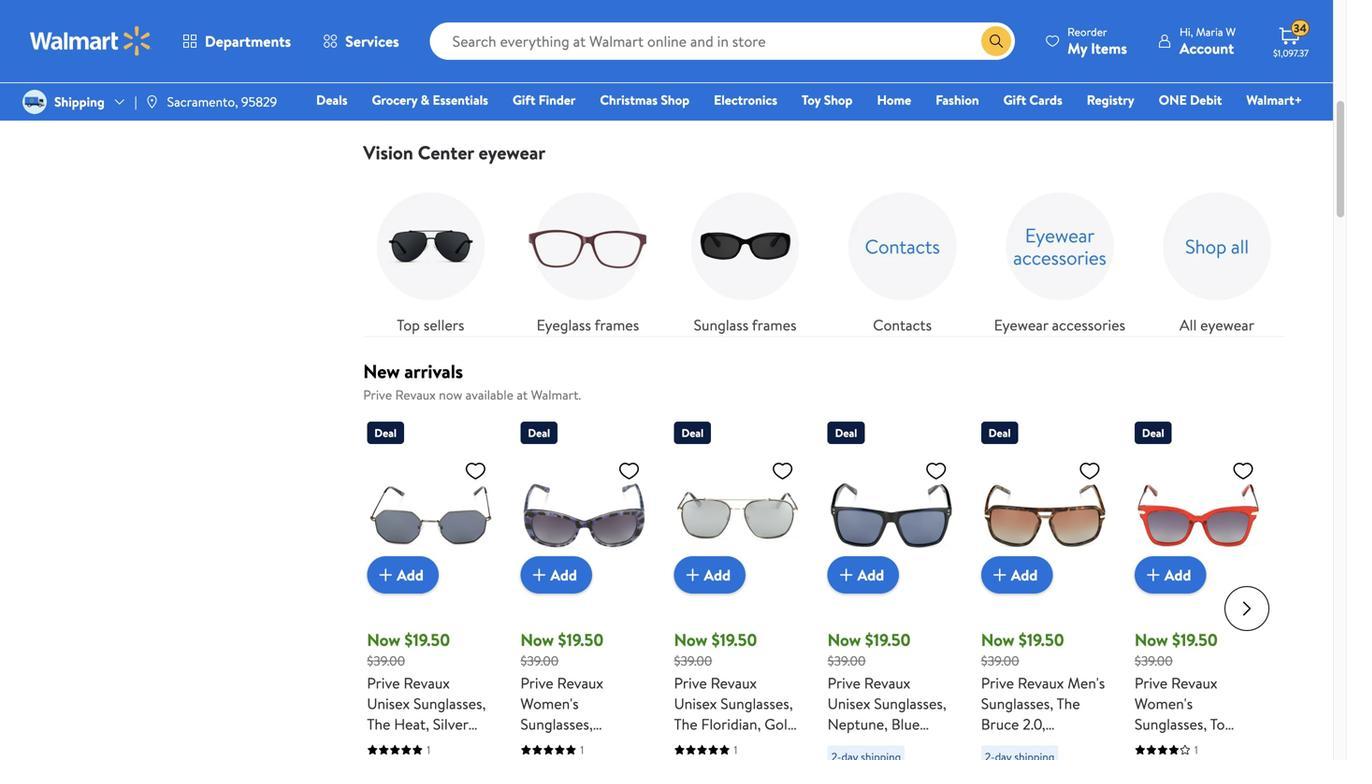 Task type: describe. For each thing, give the bounding box(es) containing it.
1 for now $19.50 $39.00 prive revaux women's sunglasses, lifestyle, blue havana, 55-18-140
[[580, 743, 584, 759]]

reorder
[[1068, 24, 1107, 40]]

$39.00 for now $19.50 $39.00 prive revaux men's sunglasses, the bruce 2.0, navigator, havana, 60-13-138
[[981, 653, 1019, 671]]

shop right toy shop
[[866, 81, 895, 100]]

the for now $19.50 $39.00 prive revaux unisex sunglasses, the floridian, gold, 58-17-140
[[674, 715, 698, 736]]

revaux for now $19.50 $39.00 prive revaux women's sunglasses, lifestyle, blue havana, 55-18-140
[[557, 674, 603, 695]]

add for now $19.50 $39.00 prive revaux women's sunglasses, to collins, red, 52- 20-142
[[1165, 566, 1191, 587]]

registry link
[[1078, 90, 1143, 110]]

add button for now $19.50 $39.00 prive revaux unisex sunglasses, the floridian, gold, 58-17-140
[[674, 558, 746, 595]]

red,
[[1186, 736, 1215, 757]]

items
[[1091, 38, 1127, 58]]

6 product group from the left
[[1135, 415, 1262, 761]]

all eyewear
[[1180, 316, 1255, 336]]

now for now $19.50 $39.00 prive revaux unisex sunglasses, neptune, blue havana, 56-17-140
[[828, 630, 861, 653]]

22-
[[427, 736, 448, 757]]

add for now $19.50 $39.00 prive revaux women's sunglasses, lifestyle, blue havana, 55-18-140
[[550, 566, 577, 587]]

prive revaux women's sunglasses, to collins, red, 52-20-142 image
[[1135, 453, 1262, 580]]

one debit link
[[1151, 90, 1231, 110]]

unisex for now $19.50 $39.00 prive revaux unisex sunglasses, the floridian, gold, 58-17-140
[[674, 695, 717, 715]]

add for now $19.50 $39.00 prive revaux unisex sunglasses, the heat, silver grey, 52-22-140
[[397, 566, 424, 587]]

unisex for now $19.50 $39.00 prive revaux unisex sunglasses, the heat, silver grey, 52-22-140
[[367, 695, 410, 715]]

home
[[877, 91, 911, 109]]

sunglasses, for now $19.50 $39.00 prive revaux unisex sunglasses, the heat, silver grey, 52-22-140
[[414, 695, 486, 715]]

navigator,
[[981, 736, 1048, 757]]

now for now $19.50 $39.00 prive revaux women's sunglasses, to collins, red, 52- 20-142
[[1135, 630, 1168, 653]]

the for now $19.50 $39.00 prive revaux men's sunglasses, the bruce 2.0, navigator, havana, 60-13-138
[[1057, 695, 1080, 715]]

sunglasses, for now $19.50 $39.00 prive revaux men's sunglasses, the bruce 2.0, navigator, havana, 60-13-138
[[981, 695, 1054, 715]]

services
[[345, 31, 399, 51]]

deals link
[[308, 90, 356, 110]]

prive revaux men's sunglasses, the bruce 2.0, navigator, havana, 60-13-138 image
[[981, 453, 1109, 580]]

new
[[363, 359, 400, 386]]

of
[[499, 25, 511, 43]]

gift finder link
[[504, 90, 584, 110]]

women's for now $19.50 $39.00 prive revaux women's sunglasses, lifestyle, blue havana, 55-18-140
[[521, 695, 579, 715]]

list containing browse our selection of eyewear.
[[352, 0, 1296, 119]]

52- inside now $19.50 $39.00 prive revaux unisex sunglasses, the heat, silver grey, 52-22-140
[[405, 736, 427, 757]]

havana, for now $19.50 $39.00 prive revaux women's sunglasses, lifestyle, blue havana, 55-18-140
[[521, 757, 572, 761]]

next slide for product carousel list image
[[1225, 587, 1270, 632]]

95829
[[241, 93, 277, 111]]

electronics link
[[706, 90, 786, 110]]

grocery & essentials
[[372, 91, 488, 109]]

2.0,
[[1023, 715, 1046, 736]]

add button for now $19.50 $39.00 prive revaux women's sunglasses, to collins, red, 52- 20-142
[[1135, 558, 1206, 595]]

order
[[850, 25, 884, 43]]

now for our
[[426, 81, 450, 100]]

eyewear inside list
[[1200, 316, 1255, 336]]

shop now for our
[[394, 81, 450, 100]]

shop right toy
[[824, 91, 853, 109]]

revaux for now $19.50 $39.00 prive revaux unisex sunglasses, the floridian, gold, 58-17-140
[[711, 674, 757, 695]]

add for now $19.50 $39.00 prive revaux unisex sunglasses, the floridian, gold, 58-17-140
[[704, 566, 731, 587]]

sacramento,
[[167, 93, 238, 111]]

34
[[1294, 20, 1307, 36]]

gift finder
[[513, 91, 576, 109]]

list item containing browse our selection of eyewear.
[[352, 0, 824, 119]]

toy shop
[[802, 91, 853, 109]]

add to cart image for now $19.50 $39.00 prive revaux women's sunglasses, lifestyle, blue havana, 55-18-140
[[528, 565, 550, 588]]

now for now $19.50 $39.00 prive revaux unisex sunglasses, the heat, silver grey, 52-22-140
[[367, 630, 401, 653]]

add button for now $19.50 $39.00 prive revaux unisex sunglasses, neptune, blue havana, 56-17-140
[[828, 558, 899, 595]]

add to favorites list, prive revaux women's sunglasses, lifestyle, blue havana, 55-18-140 image
[[618, 460, 640, 484]]

$19.50 for now $19.50 $39.00 prive revaux unisex sunglasses, the heat, silver grey, 52-22-140
[[405, 630, 450, 653]]

gift for gift finder
[[513, 91, 536, 109]]

heat,
[[394, 715, 429, 736]]

available
[[466, 387, 514, 405]]

grey,
[[367, 736, 402, 757]]

now $19.50 $39.00 prive revaux women's sunglasses, to collins, red, 52- 20-142
[[1135, 630, 1240, 761]]

$19.50 for now $19.50 $39.00 prive revaux men's sunglasses, the bruce 2.0, navigator, havana, 60-13-138
[[1019, 630, 1064, 653]]

account
[[1180, 38, 1234, 58]]

top sellers
[[397, 316, 464, 336]]

christmas shop link
[[592, 90, 698, 110]]

1 for now $19.50 $39.00 prive revaux unisex sunglasses, the heat, silver grey, 52-22-140
[[427, 743, 430, 759]]

hi,
[[1180, 24, 1193, 40]]

search icon image
[[989, 34, 1004, 49]]

sunglass frames
[[694, 316, 797, 336]]

all
[[1180, 316, 1197, 336]]

debit
[[1190, 91, 1222, 109]]

gift for gift cards
[[1004, 91, 1026, 109]]

hi, maria w account
[[1180, 24, 1236, 58]]

1 product group from the left
[[367, 415, 494, 761]]

add button for now $19.50 $39.00 prive revaux men's sunglasses, the bruce 2.0, navigator, havana, 60-13-138
[[981, 558, 1053, 595]]

$19.50 for now $19.50 $39.00 prive revaux unisex sunglasses, neptune, blue havana, 56-17-140
[[865, 630, 911, 653]]

my
[[1068, 38, 1087, 58]]

lifestyle,
[[521, 736, 579, 757]]

prive for now $19.50 $39.00 prive revaux women's sunglasses, lifestyle, blue havana, 55-18-140
[[521, 674, 554, 695]]

eyewear
[[994, 316, 1048, 336]]

60-
[[981, 757, 1004, 761]]

sunglasses, for now $19.50 $39.00 prive revaux women's sunglasses, to collins, red, 52- 20-142
[[1135, 715, 1207, 736]]

now $19.50 $39.00 prive revaux men's sunglasses, the bruce 2.0, navigator, havana, 60-13-138
[[981, 630, 1105, 761]]

shop right christmas
[[661, 91, 690, 109]]

now $19.50 $39.00 prive revaux unisex sunglasses, the floridian, gold, 58-17-140
[[674, 630, 799, 757]]

selection
[[445, 25, 496, 43]]

toy shop link
[[793, 90, 861, 110]]

browse
[[378, 25, 420, 43]]

today
[[887, 25, 919, 43]]

accessories
[[1052, 316, 1126, 336]]

gift cards
[[1004, 91, 1063, 109]]

4 product group from the left
[[828, 415, 955, 761]]

5 product group from the left
[[981, 415, 1109, 761]]

add to cart image for now $19.50 $39.00 prive revaux unisex sunglasses, neptune, blue havana, 56-17-140
[[835, 565, 858, 588]]

w
[[1226, 24, 1236, 40]]

walmart image
[[30, 26, 152, 56]]

$39.00 for now $19.50 $39.00 prive revaux women's sunglasses, lifestyle, blue havana, 55-18-140
[[521, 653, 559, 671]]

sacramento, 95829
[[167, 93, 277, 111]]

2 product group from the left
[[521, 415, 648, 761]]

eyeglass frames
[[537, 316, 639, 336]]

eyewear.
[[515, 25, 564, 43]]

arrivals
[[404, 359, 463, 386]]

contacts link
[[835, 180, 970, 337]]

walmart.
[[531, 387, 581, 405]]

add to favorites list, prive revaux unisex sunglasses, the heat, silver grey, 52-22-140 image
[[464, 460, 487, 484]]

0 horizontal spatial eyewear
[[479, 140, 546, 166]]

sunglass frames link
[[678, 180, 813, 337]]

prive revaux unisex sunglasses, the heat, silver grey, 52-22-140 image
[[367, 453, 494, 580]]

now $19.50 $39.00 prive revaux unisex sunglasses, neptune, blue havana, 56-17-140
[[828, 630, 947, 757]]

to
[[1210, 715, 1225, 736]]

3 product group from the left
[[674, 415, 801, 761]]

services button
[[307, 19, 415, 64]]

shipping
[[54, 93, 105, 111]]

revaux for now $19.50 $39.00 prive revaux unisex sunglasses, neptune, blue havana, 56-17-140
[[864, 674, 911, 695]]

one
[[1159, 91, 1187, 109]]

fashion
[[936, 91, 979, 109]]

deal for now $19.50 $39.00 prive revaux men's sunglasses, the bruce 2.0, navigator, havana, 60-13-138
[[989, 426, 1011, 442]]

prive revaux women's sunglasses, lifestyle, blue havana, 55-18-140 image
[[521, 453, 648, 580]]

1 for now $19.50 $39.00 prive revaux unisex sunglasses, the floridian, gold, 58-17-140
[[734, 743, 738, 759]]

reorder my items
[[1068, 24, 1127, 58]]

sellers
[[424, 316, 464, 336]]

christmas shop
[[600, 91, 690, 109]]

shop now for today
[[866, 81, 922, 100]]

142
[[1157, 757, 1179, 761]]

top
[[397, 316, 420, 336]]

finder
[[539, 91, 576, 109]]

add button for now $19.50 $39.00 prive revaux women's sunglasses, lifestyle, blue havana, 55-18-140
[[521, 558, 592, 595]]



Task type: vqa. For each thing, say whether or not it's contained in the screenshot.
the Delivery corresponding to Delivery in 3 hours or less
no



Task type: locate. For each thing, give the bounding box(es) containing it.
1 down floridian, at the right bottom of page
[[734, 743, 738, 759]]

now left fashion
[[898, 81, 922, 100]]

add for now $19.50 $39.00 prive revaux men's sunglasses, the bruce 2.0, navigator, havana, 60-13-138
[[1011, 566, 1038, 587]]

prive down new
[[363, 387, 392, 405]]

revaux down arrivals
[[395, 387, 436, 405]]

toy
[[802, 91, 821, 109]]

17- for now $19.50 $39.00 prive revaux unisex sunglasses, the floridian, gold, 58-17-140
[[696, 736, 714, 757]]

departments button
[[167, 19, 307, 64]]

havana, left the 55-
[[521, 757, 572, 761]]

5 $19.50 from the left
[[1019, 630, 1064, 653]]

1 horizontal spatial unisex
[[674, 695, 717, 715]]

the inside now $19.50 $39.00 prive revaux men's sunglasses, the bruce 2.0, navigator, havana, 60-13-138
[[1057, 695, 1080, 715]]

revaux inside now $19.50 $39.00 prive revaux unisex sunglasses, the floridian, gold, 58-17-140
[[711, 674, 757, 695]]

blue for now $19.50 $39.00 prive revaux women's sunglasses, lifestyle, blue havana, 55-18-140
[[583, 736, 611, 757]]

140 inside now $19.50 $39.00 prive revaux unisex sunglasses, the heat, silver grey, 52-22-140
[[448, 736, 471, 757]]

prive inside now $19.50 $39.00 prive revaux women's sunglasses, to collins, red, 52- 20-142
[[1135, 674, 1168, 695]]

havana, inside now $19.50 $39.00 prive revaux men's sunglasses, the bruce 2.0, navigator, havana, 60-13-138
[[1052, 736, 1103, 757]]

$19.50 for now $19.50 $39.00 prive revaux unisex sunglasses, the floridian, gold, 58-17-140
[[712, 630, 757, 653]]

2 $39.00 from the left
[[521, 653, 559, 671]]

4 1 from the left
[[1195, 743, 1198, 759]]

deal for now $19.50 $39.00 prive revaux unisex sunglasses, the heat, silver grey, 52-22-140
[[374, 426, 397, 442]]

1 horizontal spatial frames
[[752, 316, 797, 336]]

18-
[[597, 757, 616, 761]]

now
[[367, 630, 401, 653], [521, 630, 554, 653], [674, 630, 708, 653], [828, 630, 861, 653], [981, 630, 1015, 653], [1135, 630, 1168, 653]]

17- for now $19.50 $39.00 prive revaux unisex sunglasses, neptune, blue havana, 56-17-140
[[904, 736, 922, 757]]

prive up 'heat,'
[[367, 674, 400, 695]]

5 now from the left
[[981, 630, 1015, 653]]

revaux inside new arrivals prive revaux now available at walmart.
[[395, 387, 436, 405]]

frames for sunglass frames
[[752, 316, 797, 336]]

prive for now $19.50 $39.00 prive revaux men's sunglasses, the bruce 2.0, navigator, havana, 60-13-138
[[981, 674, 1014, 695]]

1 horizontal spatial add to cart image
[[989, 565, 1011, 588]]

1 left 18-
[[580, 743, 584, 759]]

sunglasses, for now $19.50 $39.00 prive revaux unisex sunglasses, neptune, blue havana, 56-17-140
[[874, 695, 947, 715]]

0 horizontal spatial 52-
[[405, 736, 427, 757]]

add to favorites list, prive revaux women's sunglasses, to collins, red, 52-20-142 image
[[1232, 460, 1255, 484]]

1 list from the top
[[352, 0, 1296, 119]]

now down arrivals
[[439, 387, 462, 405]]

3 add button from the left
[[674, 558, 746, 595]]

2 add button from the left
[[521, 558, 592, 595]]

3 unisex from the left
[[828, 695, 871, 715]]

one debit
[[1159, 91, 1222, 109]]

17-
[[696, 736, 714, 757], [904, 736, 922, 757]]

frames right eyeglass
[[595, 316, 639, 336]]

sunglasses, inside now $19.50 $39.00 prive revaux unisex sunglasses, the floridian, gold, 58-17-140
[[721, 695, 793, 715]]

1 now from the left
[[367, 630, 401, 653]]

prive inside now $19.50 $39.00 prive revaux unisex sunglasses, the floridian, gold, 58-17-140
[[674, 674, 707, 695]]

blue inside now $19.50 $39.00 prive revaux women's sunglasses, lifestyle, blue havana, 55-18-140
[[583, 736, 611, 757]]

4 deal from the left
[[835, 426, 857, 442]]

1 unisex from the left
[[367, 695, 410, 715]]

2 gift from the left
[[1004, 91, 1026, 109]]

1 horizontal spatial havana,
[[828, 736, 879, 757]]

52- right the grey,
[[405, 736, 427, 757]]

eyewear down 'gift finder'
[[479, 140, 546, 166]]

revaux for now $19.50 $39.00 prive revaux men's sunglasses, the bruce 2.0, navigator, havana, 60-13-138
[[1018, 674, 1064, 695]]

0 horizontal spatial shop now
[[394, 81, 450, 100]]

$19.50 inside now $19.50 $39.00 prive revaux unisex sunglasses, the heat, silver grey, 52-22-140
[[405, 630, 450, 653]]

bruce
[[981, 715, 1019, 736]]

$19.50 for now $19.50 $39.00 prive revaux women's sunglasses, lifestyle, blue havana, 55-18-140
[[558, 630, 604, 653]]

$39.00 up collins,
[[1135, 653, 1173, 671]]

blue for now $19.50 $39.00 prive revaux unisex sunglasses, neptune, blue havana, 56-17-140
[[891, 715, 920, 736]]

gift left finder
[[513, 91, 536, 109]]

140 for now $19.50 $39.00 prive revaux women's sunglasses, lifestyle, blue havana, 55-18-140
[[616, 757, 639, 761]]

0 horizontal spatial frames
[[595, 316, 639, 336]]

shop left essentials
[[394, 81, 423, 100]]

add to cart image
[[835, 565, 858, 588], [989, 565, 1011, 588]]

prive inside now $19.50 $39.00 prive revaux unisex sunglasses, the heat, silver grey, 52-22-140
[[367, 674, 400, 695]]

revaux inside now $19.50 $39.00 prive revaux women's sunglasses, to collins, red, 52- 20-142
[[1171, 674, 1218, 695]]

4 $39.00 from the left
[[828, 653, 866, 671]]

6 add button from the left
[[1135, 558, 1206, 595]]

prive up lifestyle,
[[521, 674, 554, 695]]

5 add button from the left
[[981, 558, 1053, 595]]

now
[[426, 81, 450, 100], [898, 81, 922, 100], [439, 387, 462, 405]]

now for now $19.50 $39.00 prive revaux men's sunglasses, the bruce 2.0, navigator, havana, 60-13-138
[[981, 630, 1015, 653]]

$39.00 up the bruce
[[981, 653, 1019, 671]]

blue right the neptune,
[[891, 715, 920, 736]]

product group
[[367, 415, 494, 761], [521, 415, 648, 761], [674, 415, 801, 761], [828, 415, 955, 761], [981, 415, 1109, 761], [1135, 415, 1262, 761]]

prive for now $19.50 $39.00 prive revaux unisex sunglasses, neptune, blue havana, 56-17-140
[[828, 674, 861, 695]]

prive inside new arrivals prive revaux now available at walmart.
[[363, 387, 392, 405]]

17- inside now $19.50 $39.00 prive revaux unisex sunglasses, the floridian, gold, 58-17-140
[[696, 736, 714, 757]]

unisex for now $19.50 $39.00 prive revaux unisex sunglasses, neptune, blue havana, 56-17-140
[[828, 695, 871, 715]]

prive revaux unisex sunglasses, the floridian, gold, 58-17-140 image
[[674, 453, 801, 580]]

1 vertical spatial eyewear
[[1200, 316, 1255, 336]]

the right the "2.0," at right
[[1057, 695, 1080, 715]]

1 horizontal spatial 17-
[[904, 736, 922, 757]]

now inside new arrivals prive revaux now available at walmart.
[[439, 387, 462, 405]]

$39.00 up 'heat,'
[[367, 653, 405, 671]]

unisex inside now $19.50 $39.00 prive revaux unisex sunglasses, the floridian, gold, 58-17-140
[[674, 695, 717, 715]]

for
[[922, 25, 939, 43]]

$1,097.37
[[1273, 47, 1309, 59]]

women's up collins,
[[1135, 695, 1193, 715]]

2 horizontal spatial unisex
[[828, 695, 871, 715]]

2 deal from the left
[[528, 426, 550, 442]]

52-
[[405, 736, 427, 757], [1218, 736, 1240, 757]]

4 add from the left
[[858, 566, 884, 587]]

2 horizontal spatial the
[[1057, 695, 1080, 715]]

140 right 56-
[[922, 736, 945, 757]]

1 add button from the left
[[367, 558, 439, 595]]

add to favorites list, prive revaux unisex sunglasses, neptune, blue havana, 56-17-140 image
[[925, 460, 948, 484]]

unisex inside now $19.50 $39.00 prive revaux unisex sunglasses, the heat, silver grey, 52-22-140
[[367, 695, 410, 715]]

$39.00 inside now $19.50 $39.00 prive revaux unisex sunglasses, the floridian, gold, 58-17-140
[[674, 653, 712, 671]]

140 right the 55-
[[616, 757, 639, 761]]

gift cards link
[[995, 90, 1071, 110]]

contacts
[[873, 316, 932, 336]]

add to favorites list, prive revaux men's sunglasses, the bruce 2.0, navigator, havana, 60-13-138 image
[[1079, 460, 1101, 484]]

$39.00 for now $19.50 $39.00 prive revaux unisex sunglasses, the floridian, gold, 58-17-140
[[674, 653, 712, 671]]

Search search field
[[430, 22, 1015, 60]]

0 horizontal spatial gift
[[513, 91, 536, 109]]

6 add from the left
[[1165, 566, 1191, 587]]

2 17- from the left
[[904, 736, 922, 757]]

3 add to cart image from the left
[[682, 565, 704, 588]]

havana, for now $19.50 $39.00 prive revaux unisex sunglasses, neptune, blue havana, 56-17-140
[[828, 736, 879, 757]]

now inside now $19.50 $39.00 prive revaux unisex sunglasses, neptune, blue havana, 56-17-140
[[828, 630, 861, 653]]

1 horizontal spatial 52-
[[1218, 736, 1240, 757]]

deal for now $19.50 $39.00 prive revaux unisex sunglasses, neptune, blue havana, 56-17-140
[[835, 426, 857, 442]]

2 list item from the left
[[824, 0, 1296, 119]]

now inside now $19.50 $39.00 prive revaux men's sunglasses, the bruce 2.0, navigator, havana, 60-13-138
[[981, 630, 1015, 653]]

1 52- from the left
[[405, 736, 427, 757]]

6 now from the left
[[1135, 630, 1168, 653]]

walmart+ link
[[1238, 90, 1311, 110]]

add button for now $19.50 $39.00 prive revaux unisex sunglasses, the heat, silver grey, 52-22-140
[[367, 558, 439, 595]]

4 now from the left
[[828, 630, 861, 653]]

13-
[[1004, 757, 1022, 761]]

1 horizontal spatial gift
[[1004, 91, 1026, 109]]

eyewear accessories
[[994, 316, 1126, 336]]

grocery & essentials link
[[363, 90, 497, 110]]

havana, inside now $19.50 $39.00 prive revaux unisex sunglasses, neptune, blue havana, 56-17-140
[[828, 736, 879, 757]]

1 add from the left
[[397, 566, 424, 587]]

unisex up the grey,
[[367, 695, 410, 715]]

0 horizontal spatial the
[[367, 715, 391, 736]]

unisex right gold,
[[828, 695, 871, 715]]

1 horizontal spatial the
[[674, 715, 698, 736]]

the for now $19.50 $39.00 prive revaux unisex sunglasses, the heat, silver grey, 52-22-140
[[367, 715, 391, 736]]

now for now $19.50 $39.00 prive revaux unisex sunglasses, the floridian, gold, 58-17-140
[[674, 630, 708, 653]]

6 $19.50 from the left
[[1172, 630, 1218, 653]]

the
[[1057, 695, 1080, 715], [367, 715, 391, 736], [674, 715, 698, 736]]

now $19.50 $39.00 prive revaux unisex sunglasses, the heat, silver grey, 52-22-140
[[367, 630, 486, 757]]

$39.00 up floridian, at the right bottom of page
[[674, 653, 712, 671]]

revaux for now $19.50 $39.00 prive revaux unisex sunglasses, the heat, silver grey, 52-22-140
[[404, 674, 450, 695]]

now inside now $19.50 $39.00 prive revaux unisex sunglasses, the floridian, gold, 58-17-140
[[674, 630, 708, 653]]

2 add from the left
[[550, 566, 577, 587]]

52- right red,
[[1218, 736, 1240, 757]]

4 add button from the left
[[828, 558, 899, 595]]

sunglass
[[694, 316, 749, 336]]

17- left gold,
[[696, 736, 714, 757]]

add to cart image for now $19.50 $39.00 prive revaux men's sunglasses, the bruce 2.0, navigator, havana, 60-13-138
[[989, 565, 1011, 588]]

deal for now $19.50 $39.00 prive revaux women's sunglasses, lifestyle, blue havana, 55-18-140
[[528, 426, 550, 442]]

deals
[[316, 91, 348, 109]]

2 $19.50 from the left
[[558, 630, 604, 653]]

prive inside now $19.50 $39.00 prive revaux men's sunglasses, the bruce 2.0, navigator, havana, 60-13-138
[[981, 674, 1014, 695]]

5 deal from the left
[[989, 426, 1011, 442]]

top sellers link
[[363, 180, 498, 337]]

2 52- from the left
[[1218, 736, 1240, 757]]

prive inside now $19.50 $39.00 prive revaux unisex sunglasses, neptune, blue havana, 56-17-140
[[828, 674, 861, 695]]

deal for now $19.50 $39.00 prive revaux women's sunglasses, to collins, red, 52- 20-142
[[1142, 426, 1164, 442]]

0 horizontal spatial unisex
[[367, 695, 410, 715]]

list
[[352, 0, 1296, 119], [352, 165, 1296, 337]]

1 for now $19.50 $39.00 prive revaux women's sunglasses, to collins, red, 52- 20-142
[[1195, 743, 1198, 759]]

list containing top sellers
[[352, 165, 1296, 337]]

|
[[135, 93, 137, 111]]

havana, right 138
[[1052, 736, 1103, 757]]

order today for speedy delivery.
[[850, 25, 1032, 43]]

prive up the neptune,
[[828, 674, 861, 695]]

gift left the 'cards'
[[1004, 91, 1026, 109]]

center
[[418, 140, 474, 166]]

revaux up to
[[1171, 674, 1218, 695]]

$39.00 inside now $19.50 $39.00 prive revaux unisex sunglasses, the heat, silver grey, 52-22-140
[[367, 653, 405, 671]]

140 for now $19.50 $39.00 prive revaux unisex sunglasses, the floridian, gold, 58-17-140
[[714, 736, 737, 757]]

the inside now $19.50 $39.00 prive revaux unisex sunglasses, the heat, silver grey, 52-22-140
[[367, 715, 391, 736]]

140 inside now $19.50 $39.00 prive revaux unisex sunglasses, the floridian, gold, 58-17-140
[[714, 736, 737, 757]]

1 horizontal spatial eyewear
[[1200, 316, 1255, 336]]

2 shop now from the left
[[866, 81, 922, 100]]

revaux up 'heat,'
[[404, 674, 450, 695]]

3 deal from the left
[[682, 426, 704, 442]]

 image
[[22, 90, 47, 114]]

2 women's from the left
[[1135, 695, 1193, 715]]

our
[[423, 25, 442, 43]]

2 list from the top
[[352, 165, 1296, 337]]

shop now
[[394, 81, 450, 100], [866, 81, 922, 100]]

the left floridian, at the right bottom of page
[[674, 715, 698, 736]]

1 17- from the left
[[696, 736, 714, 757]]

$39.00 for now $19.50 $39.00 prive revaux women's sunglasses, to collins, red, 52- 20-142
[[1135, 653, 1173, 671]]

$19.50 inside now $19.50 $39.00 prive revaux men's sunglasses, the bruce 2.0, navigator, havana, 60-13-138
[[1019, 630, 1064, 653]]

1 horizontal spatial blue
[[891, 715, 920, 736]]

4 $19.50 from the left
[[865, 630, 911, 653]]

prive for now $19.50 $39.00 prive revaux unisex sunglasses, the floridian, gold, 58-17-140
[[674, 674, 707, 695]]

now right grocery
[[426, 81, 450, 100]]

1
[[427, 743, 430, 759], [580, 743, 584, 759], [734, 743, 738, 759], [1195, 743, 1198, 759]]

1 frames from the left
[[595, 316, 639, 336]]

revaux inside now $19.50 $39.00 prive revaux unisex sunglasses, the heat, silver grey, 52-22-140
[[404, 674, 450, 695]]

prive up collins,
[[1135, 674, 1168, 695]]

$39.00 inside now $19.50 $39.00 prive revaux women's sunglasses, to collins, red, 52- 20-142
[[1135, 653, 1173, 671]]

unisex up 58-
[[674, 695, 717, 715]]

3 add from the left
[[704, 566, 731, 587]]

essentials
[[433, 91, 488, 109]]

revaux for now $19.50 $39.00 prive revaux women's sunglasses, to collins, red, 52- 20-142
[[1171, 674, 1218, 695]]

sunglasses, inside now $19.50 $39.00 prive revaux women's sunglasses, lifestyle, blue havana, 55-18-140
[[521, 715, 593, 736]]

silver
[[433, 715, 468, 736]]

now inside now $19.50 $39.00 prive revaux women's sunglasses, to collins, red, 52- 20-142
[[1135, 630, 1168, 653]]

$19.50 inside now $19.50 $39.00 prive revaux women's sunglasses, lifestyle, blue havana, 55-18-140
[[558, 630, 604, 653]]

17- inside now $19.50 $39.00 prive revaux unisex sunglasses, neptune, blue havana, 56-17-140
[[904, 736, 922, 757]]

at
[[517, 387, 528, 405]]

prive inside now $19.50 $39.00 prive revaux women's sunglasses, lifestyle, blue havana, 55-18-140
[[521, 674, 554, 695]]

$39.00 for now $19.50 $39.00 prive revaux unisex sunglasses, neptune, blue havana, 56-17-140
[[828, 653, 866, 671]]

3 1 from the left
[[734, 743, 738, 759]]

add to favorites list, prive revaux unisex sunglasses, the floridian, gold, 58-17-140 image
[[772, 460, 794, 484]]

$39.00 up lifestyle,
[[521, 653, 559, 671]]

women's for now $19.50 $39.00 prive revaux women's sunglasses, to collins, red, 52- 20-142
[[1135, 695, 1193, 715]]

2 unisex from the left
[[674, 695, 717, 715]]

2 1 from the left
[[580, 743, 584, 759]]

prive revaux unisex sunglasses, neptune, blue havana, 56-17-140 image
[[828, 453, 955, 580]]

0 horizontal spatial add to cart image
[[835, 565, 858, 588]]

Walmart Site-Wide search field
[[430, 22, 1015, 60]]

departments
[[205, 31, 291, 51]]

add to cart image for now $19.50 $39.00 prive revaux women's sunglasses, to collins, red, 52- 20-142
[[1142, 565, 1165, 588]]

$19.50 for now $19.50 $39.00 prive revaux women's sunglasses, to collins, red, 52- 20-142
[[1172, 630, 1218, 653]]

55-
[[575, 757, 597, 761]]

sunglasses, inside now $19.50 $39.00 prive revaux unisex sunglasses, neptune, blue havana, 56-17-140
[[874, 695, 947, 715]]

sunglasses, inside now $19.50 $39.00 prive revaux men's sunglasses, the bruce 2.0, navigator, havana, 60-13-138
[[981, 695, 1054, 715]]

sunglasses, for now $19.50 $39.00 prive revaux women's sunglasses, lifestyle, blue havana, 55-18-140
[[521, 715, 593, 736]]

eyewear right all
[[1200, 316, 1255, 336]]

women's inside now $19.50 $39.00 prive revaux women's sunglasses, lifestyle, blue havana, 55-18-140
[[521, 695, 579, 715]]

0 vertical spatial eyewear
[[479, 140, 546, 166]]

havana, left 56-
[[828, 736, 879, 757]]

4 add to cart image from the left
[[1142, 565, 1165, 588]]

women's up lifestyle,
[[521, 695, 579, 715]]

1 1 from the left
[[427, 743, 430, 759]]

grocery
[[372, 91, 418, 109]]

$39.00 inside now $19.50 $39.00 prive revaux women's sunglasses, lifestyle, blue havana, 55-18-140
[[521, 653, 559, 671]]

$39.00 inside now $19.50 $39.00 prive revaux men's sunglasses, the bruce 2.0, navigator, havana, 60-13-138
[[981, 653, 1019, 671]]

deal for now $19.50 $39.00 prive revaux unisex sunglasses, the floridian, gold, 58-17-140
[[682, 426, 704, 442]]

add to cart image for now $19.50 $39.00 prive revaux unisex sunglasses, the floridian, gold, 58-17-140
[[682, 565, 704, 588]]

christmas
[[600, 91, 658, 109]]

add to cart image
[[374, 565, 397, 588], [528, 565, 550, 588], [682, 565, 704, 588], [1142, 565, 1165, 588]]

$19.50 inside now $19.50 $39.00 prive revaux women's sunglasses, to collins, red, 52- 20-142
[[1172, 630, 1218, 653]]

1 shop now from the left
[[394, 81, 450, 100]]

3 $19.50 from the left
[[712, 630, 757, 653]]

$19.50 inside now $19.50 $39.00 prive revaux unisex sunglasses, the floridian, gold, 58-17-140
[[712, 630, 757, 653]]

1 add to cart image from the left
[[835, 565, 858, 588]]

blue right lifestyle,
[[583, 736, 611, 757]]

list item containing order today for speedy delivery.
[[824, 0, 1296, 119]]

1 women's from the left
[[521, 695, 579, 715]]

blue inside now $19.50 $39.00 prive revaux unisex sunglasses, neptune, blue havana, 56-17-140
[[891, 715, 920, 736]]

unisex inside now $19.50 $39.00 prive revaux unisex sunglasses, neptune, blue havana, 56-17-140
[[828, 695, 871, 715]]

sunglasses, inside now $19.50 $39.00 prive revaux women's sunglasses, to collins, red, 52- 20-142
[[1135, 715, 1207, 736]]

6 deal from the left
[[1142, 426, 1164, 442]]

1 horizontal spatial women's
[[1135, 695, 1193, 715]]

prive for now $19.50 $39.00 prive revaux women's sunglasses, to collins, red, 52- 20-142
[[1135, 674, 1168, 695]]

frames for eyeglass frames
[[595, 316, 639, 336]]

3 $39.00 from the left
[[674, 653, 712, 671]]

3 now from the left
[[674, 630, 708, 653]]

eyewear accessories link
[[992, 180, 1127, 337]]

registry
[[1087, 91, 1135, 109]]

5 add from the left
[[1011, 566, 1038, 587]]

havana, inside now $19.50 $39.00 prive revaux women's sunglasses, lifestyle, blue havana, 55-18-140
[[521, 757, 572, 761]]

list item
[[352, 0, 824, 119], [824, 0, 1296, 119]]

1 add to cart image from the left
[[374, 565, 397, 588]]

gold,
[[765, 715, 799, 736]]

2 add to cart image from the left
[[989, 565, 1011, 588]]

sunglasses, inside now $19.50 $39.00 prive revaux unisex sunglasses, the heat, silver grey, 52-22-140
[[414, 695, 486, 715]]

vision
[[363, 140, 413, 166]]

52- inside now $19.50 $39.00 prive revaux women's sunglasses, to collins, red, 52- 20-142
[[1218, 736, 1240, 757]]

1 vertical spatial list
[[352, 165, 1296, 337]]

0 horizontal spatial blue
[[583, 736, 611, 757]]

0 horizontal spatial 17-
[[696, 736, 714, 757]]

now for now $19.50 $39.00 prive revaux women's sunglasses, lifestyle, blue havana, 55-18-140
[[521, 630, 554, 653]]

$39.00 up the neptune,
[[828, 653, 866, 671]]

havana,
[[828, 736, 879, 757], [1052, 736, 1103, 757], [521, 757, 572, 761]]

revaux inside now $19.50 $39.00 prive revaux women's sunglasses, lifestyle, blue havana, 55-18-140
[[557, 674, 603, 695]]

1 $19.50 from the left
[[405, 630, 450, 653]]

revaux up the neptune,
[[864, 674, 911, 695]]

prive for now $19.50 $39.00 prive revaux unisex sunglasses, the heat, silver grey, 52-22-140
[[367, 674, 400, 695]]

5 $39.00 from the left
[[981, 653, 1019, 671]]

eyeglass
[[537, 316, 591, 336]]

fashion link
[[927, 90, 988, 110]]

walmart+
[[1247, 91, 1302, 109]]

&
[[421, 91, 430, 109]]

20-
[[1135, 757, 1157, 761]]

140 inside now $19.50 $39.00 prive revaux unisex sunglasses, neptune, blue havana, 56-17-140
[[922, 736, 945, 757]]

0 vertical spatial list
[[352, 0, 1296, 119]]

maria
[[1196, 24, 1223, 40]]

140 right 58-
[[714, 736, 737, 757]]

add for now $19.50 $39.00 prive revaux unisex sunglasses, neptune, blue havana, 56-17-140
[[858, 566, 884, 587]]

prive up the bruce
[[981, 674, 1014, 695]]

1 down 'heat,'
[[427, 743, 430, 759]]

2 add to cart image from the left
[[528, 565, 550, 588]]

revaux up floridian, at the right bottom of page
[[711, 674, 757, 695]]

floridian,
[[701, 715, 761, 736]]

the left 'heat,'
[[367, 715, 391, 736]]

56-
[[882, 736, 904, 757]]

2 now from the left
[[521, 630, 554, 653]]

collins,
[[1135, 736, 1182, 757]]

revaux up the "2.0," at right
[[1018, 674, 1064, 695]]

prive up floridian, at the right bottom of page
[[674, 674, 707, 695]]

revaux up lifestyle,
[[557, 674, 603, 695]]

$39.00 inside now $19.50 $39.00 prive revaux unisex sunglasses, neptune, blue havana, 56-17-140
[[828, 653, 866, 671]]

2 horizontal spatial havana,
[[1052, 736, 1103, 757]]

now $19.50 $39.00 prive revaux women's sunglasses, lifestyle, blue havana, 55-18-140
[[521, 630, 639, 761]]

men's
[[1068, 674, 1105, 695]]

eyeglass frames link
[[521, 180, 655, 337]]

add to cart image for now $19.50 $39.00 prive revaux unisex sunglasses, the heat, silver grey, 52-22-140
[[374, 565, 397, 588]]

140 for now $19.50 $39.00 prive revaux unisex sunglasses, neptune, blue havana, 56-17-140
[[922, 736, 945, 757]]

now for today
[[898, 81, 922, 100]]

gift
[[513, 91, 536, 109], [1004, 91, 1026, 109]]

add button
[[367, 558, 439, 595], [521, 558, 592, 595], [674, 558, 746, 595], [828, 558, 899, 595], [981, 558, 1053, 595], [1135, 558, 1206, 595]]

vision center eyewear
[[363, 140, 546, 166]]

sunglasses, for now $19.50 $39.00 prive revaux unisex sunglasses, the floridian, gold, 58-17-140
[[721, 695, 793, 715]]

17- right the neptune,
[[904, 736, 922, 757]]

2 frames from the left
[[752, 316, 797, 336]]

cards
[[1030, 91, 1063, 109]]

revaux inside now $19.50 $39.00 prive revaux unisex sunglasses, neptune, blue havana, 56-17-140
[[864, 674, 911, 695]]

0 horizontal spatial women's
[[521, 695, 579, 715]]

1 list item from the left
[[352, 0, 824, 119]]

women's
[[521, 695, 579, 715], [1135, 695, 1193, 715]]

6 $39.00 from the left
[[1135, 653, 1173, 671]]

delivery.
[[985, 25, 1032, 43]]

1 deal from the left
[[374, 426, 397, 442]]

the inside now $19.50 $39.00 prive revaux unisex sunglasses, the floridian, gold, 58-17-140
[[674, 715, 698, 736]]

browse our selection of eyewear.
[[378, 25, 564, 43]]

revaux inside now $19.50 $39.00 prive revaux men's sunglasses, the bruce 2.0, navigator, havana, 60-13-138
[[1018, 674, 1064, 695]]

now inside now $19.50 $39.00 prive revaux unisex sunglasses, the heat, silver grey, 52-22-140
[[367, 630, 401, 653]]

140 right 'heat,'
[[448, 736, 471, 757]]

$39.00 for now $19.50 $39.00 prive revaux unisex sunglasses, the heat, silver grey, 52-22-140
[[367, 653, 405, 671]]

58-
[[674, 736, 696, 757]]

speedy
[[942, 25, 982, 43]]

1 right the 142
[[1195, 743, 1198, 759]]

 image
[[145, 94, 160, 109]]

shop
[[394, 81, 423, 100], [866, 81, 895, 100], [661, 91, 690, 109], [824, 91, 853, 109]]

all eyewear link
[[1150, 180, 1285, 337]]

home link
[[869, 90, 920, 110]]

neptune,
[[828, 715, 888, 736]]

138
[[1022, 757, 1044, 761]]

frames right sunglass
[[752, 316, 797, 336]]

1 horizontal spatial shop now
[[866, 81, 922, 100]]

$19.50 inside now $19.50 $39.00 prive revaux unisex sunglasses, neptune, blue havana, 56-17-140
[[865, 630, 911, 653]]

140 inside now $19.50 $39.00 prive revaux women's sunglasses, lifestyle, blue havana, 55-18-140
[[616, 757, 639, 761]]

women's inside now $19.50 $39.00 prive revaux women's sunglasses, to collins, red, 52- 20-142
[[1135, 695, 1193, 715]]

1 $39.00 from the left
[[367, 653, 405, 671]]

$19.50
[[405, 630, 450, 653], [558, 630, 604, 653], [712, 630, 757, 653], [865, 630, 911, 653], [1019, 630, 1064, 653], [1172, 630, 1218, 653]]

1 gift from the left
[[513, 91, 536, 109]]

0 horizontal spatial havana,
[[521, 757, 572, 761]]

now inside now $19.50 $39.00 prive revaux women's sunglasses, lifestyle, blue havana, 55-18-140
[[521, 630, 554, 653]]

frames
[[595, 316, 639, 336], [752, 316, 797, 336]]



